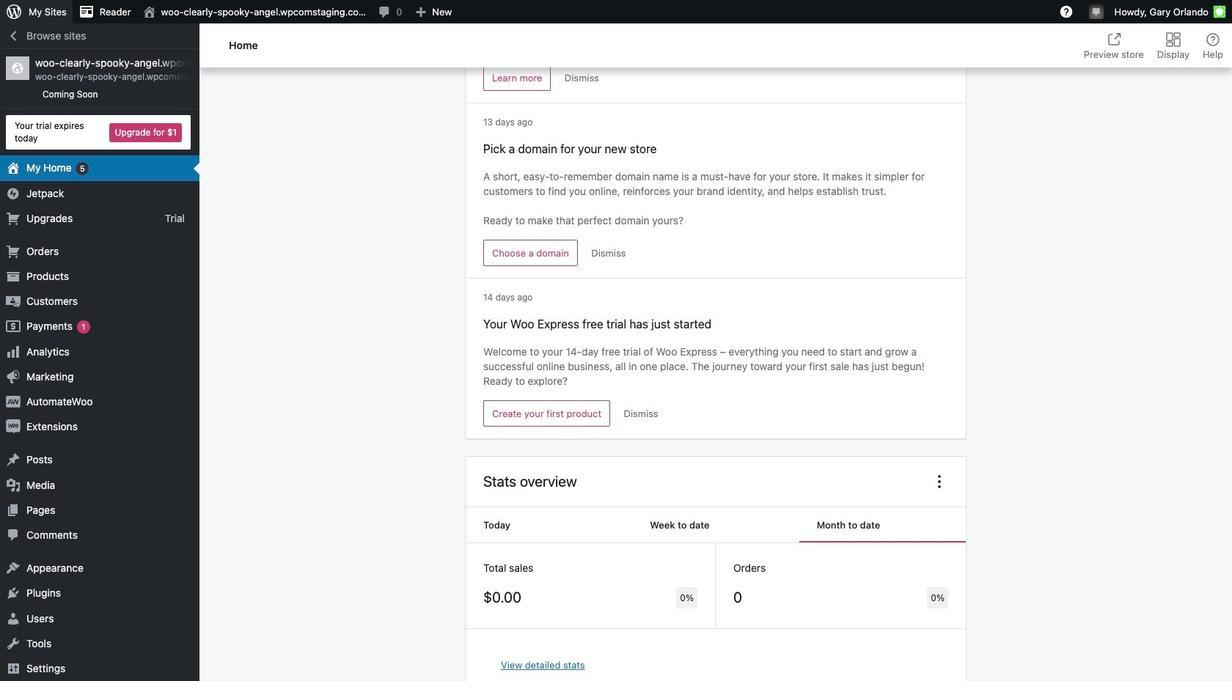 Task type: describe. For each thing, give the bounding box(es) containing it.
0 vertical spatial tab list
[[1075, 23, 1232, 67]]

1 vertical spatial tab list
[[466, 508, 966, 544]]

display options image
[[1165, 31, 1182, 48]]

toolbar navigation
[[0, 0, 1232, 26]]



Task type: locate. For each thing, give the bounding box(es) containing it.
tab list
[[1075, 23, 1232, 67], [466, 508, 966, 544]]

notification image
[[1090, 5, 1102, 17]]

1 horizontal spatial tab list
[[1075, 23, 1232, 67]]

menu
[[466, 0, 966, 440]]

0 horizontal spatial tab list
[[466, 508, 966, 544]]



Task type: vqa. For each thing, say whether or not it's contained in the screenshot.
the notification image
yes



